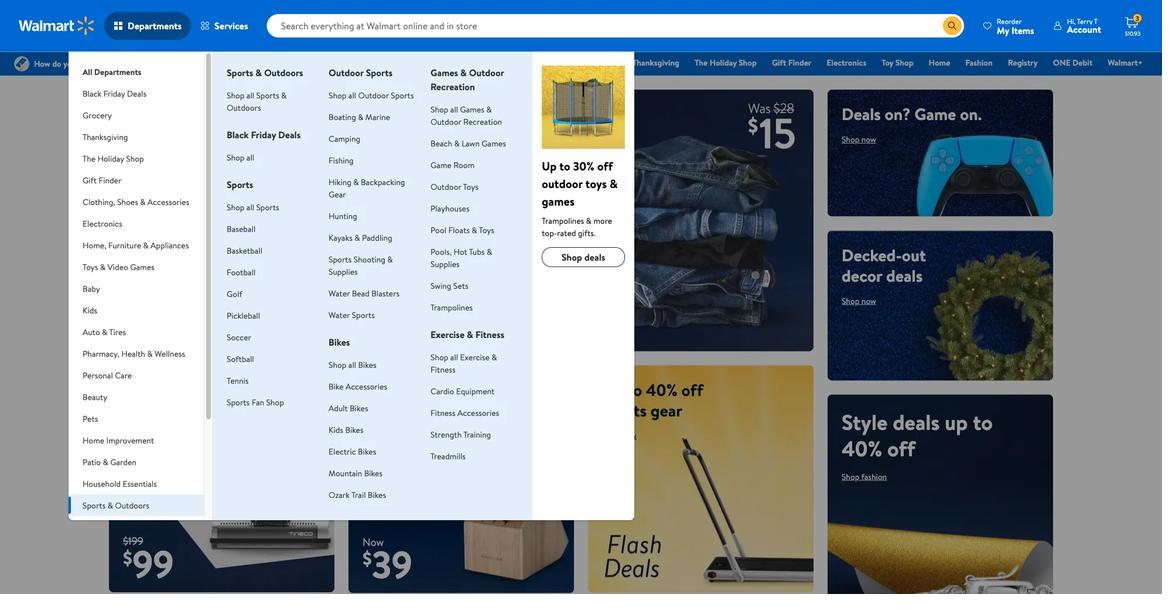 Task type: describe. For each thing, give the bounding box(es) containing it.
black for black friday deals link
[[465, 57, 484, 68]]

all for outdoor sports
[[349, 89, 356, 101]]

hiking & backpacking gear
[[329, 176, 405, 200]]

toy shop link
[[877, 56, 919, 69]]

& inside sports shooting & supplies
[[388, 254, 393, 265]]

games inside games & outdoor recreation
[[431, 66, 458, 79]]

& inside seasonal decor & party supplies
[[139, 521, 145, 533]]

home, furniture & appliances button
[[69, 234, 204, 256]]

bead
[[352, 288, 370, 299]]

bike accessories link
[[329, 381, 388, 392]]

finder for gift finder dropdown button at left top
[[99, 174, 122, 186]]

fitness accessories link
[[431, 407, 500, 419]]

1 horizontal spatial toys
[[463, 181, 479, 192]]

shop all outdoor sports
[[329, 89, 414, 101]]

bikes right trail
[[368, 489, 386, 501]]

sports up shop all sports link
[[227, 178, 253, 191]]

shop now link for home deals up to 30% off
[[123, 356, 158, 368]]

football link
[[227, 266, 256, 278]]

kids for kids
[[83, 305, 97, 316]]

services button
[[191, 12, 258, 40]]

accessories for bike accessories
[[346, 381, 388, 392]]

39
[[372, 538, 413, 591]]

outdoor toys
[[431, 181, 479, 192]]

electric
[[329, 446, 356, 457]]

up for sports
[[603, 378, 623, 401]]

1 horizontal spatial friday
[[251, 128, 276, 141]]

& inside pools, hot tubs & supplies
[[487, 246, 492, 257]]

camping link
[[329, 133, 361, 144]]

& inside "toys & video games" dropdown button
[[100, 261, 106, 273]]

sports down water bead blasters link
[[352, 309, 375, 321]]

kids bikes link
[[329, 424, 364, 436]]

shop now for home deals up to 30% off
[[123, 356, 158, 368]]

deals for home deals up to 30% off
[[183, 266, 230, 296]]

baby button
[[69, 278, 204, 300]]

1 horizontal spatial black friday deals
[[227, 128, 301, 141]]

black for black friday deals dropdown button
[[83, 88, 102, 99]]

40% inside style deals up to 40% off
[[842, 434, 883, 463]]

account
[[1068, 23, 1102, 36]]

sports & outdoors button
[[69, 495, 204, 516]]

games
[[542, 193, 575, 209]]

electronics for the electronics "dropdown button"
[[83, 218, 122, 229]]

sports shooting & supplies link
[[329, 254, 393, 277]]

off inside the up to 30% off outdoor toys & games trampolines & more top-rated gifts.
[[598, 158, 613, 174]]

1 horizontal spatial black
[[227, 128, 249, 141]]

2 horizontal spatial toys
[[479, 224, 495, 236]]

shop all exercise & fitness
[[431, 351, 497, 375]]

baseball
[[227, 223, 256, 234]]

deals right games & outdoor recreation
[[510, 57, 530, 68]]

reorder
[[998, 16, 1022, 26]]

shop now link for high tech gifts, huge savings
[[123, 154, 158, 166]]

departments inside dropdown button
[[128, 19, 182, 32]]

beauty button
[[69, 386, 204, 408]]

marine
[[366, 111, 390, 123]]

hi, terry t account
[[1068, 16, 1102, 36]]

trampolines inside the up to 30% off outdoor toys & games trampolines & more top-rated gifts.
[[542, 215, 585, 226]]

fashion
[[966, 57, 993, 68]]

hot
[[454, 246, 468, 257]]

soccer
[[227, 331, 251, 343]]

bikes up bike accessories link
[[358, 359, 377, 370]]

gift finder button
[[69, 169, 204, 191]]

auto & tires
[[83, 326, 126, 338]]

1 vertical spatial trampolines
[[431, 302, 473, 313]]

deals inside dropdown button
[[127, 88, 147, 99]]

shop deals
[[562, 251, 606, 264]]

thanksgiving button
[[69, 126, 204, 148]]

the holiday shop link
[[690, 56, 763, 69]]

shop inside dropdown button
[[126, 153, 144, 164]]

strength training link
[[431, 429, 491, 440]]

toy shop
[[882, 57, 914, 68]]

& inside home, furniture & appliances dropdown button
[[143, 239, 149, 251]]

home for home improvement
[[83, 435, 104, 446]]

shop now link for up to 40% off sports gear
[[603, 430, 637, 441]]

boating
[[329, 111, 356, 123]]

pharmacy, health & wellness
[[83, 348, 185, 359]]

seasonal
[[83, 521, 113, 533]]

accessories for fitness accessories
[[458, 407, 500, 419]]

essentials inside 'dropdown button'
[[123, 478, 157, 489]]

gift finder for gift finder link
[[772, 57, 812, 68]]

high tech gifts, huge savings
[[123, 103, 274, 146]]

0 vertical spatial exercise
[[431, 328, 465, 341]]

auto
[[83, 326, 100, 338]]

swing sets link
[[431, 280, 469, 291]]

big!
[[447, 255, 507, 307]]

supplies for seasonal decor & party supplies
[[83, 534, 112, 545]]

softball
[[227, 353, 254, 365]]

electronics button
[[69, 213, 204, 234]]

bikes up shop all bikes
[[329, 336, 350, 349]]

the holiday shop for the holiday shop dropdown button
[[83, 153, 144, 164]]

tennis
[[227, 375, 249, 386]]

gifts,
[[198, 103, 235, 125]]

walmart image
[[19, 16, 95, 35]]

fitness accessories
[[431, 407, 500, 419]]

shop inside shop all games & outdoor recreation
[[431, 103, 449, 115]]

t
[[1095, 16, 1098, 26]]

deals down 'shop all sports & outdoors' link
[[278, 128, 301, 141]]

outdoor up the shop all outdoor sports link
[[329, 66, 364, 79]]

now for deals on? game on.
[[862, 134, 877, 145]]

pharmacy, health & wellness button
[[69, 343, 204, 365]]

all departments
[[83, 66, 141, 77]]

holiday for "the holiday shop" link
[[710, 57, 737, 68]]

shop all games & outdoor recreation link
[[431, 103, 502, 127]]

mountain
[[329, 467, 362, 479]]

tennis link
[[227, 375, 249, 386]]

golf
[[227, 288, 243, 300]]

40% inside up to 40% off sports gear
[[646, 378, 678, 401]]

thanksgiving link
[[628, 56, 685, 69]]

toys inside dropdown button
[[83, 261, 98, 273]]

0 vertical spatial fitness
[[476, 328, 505, 341]]

softball link
[[227, 353, 254, 365]]

to inside home deals up to 30% off
[[151, 293, 171, 322]]

0 vertical spatial sports & outdoors
[[227, 66, 303, 79]]

exercise inside shop all exercise & fitness
[[460, 351, 490, 363]]

golf link
[[227, 288, 243, 300]]

all for games & outdoor recreation
[[451, 103, 458, 115]]

fishing
[[329, 154, 354, 166]]

toys
[[586, 175, 607, 192]]

treadmills
[[431, 450, 466, 462]]

0 vertical spatial essentials
[[583, 57, 618, 68]]

thanksgiving for thanksgiving dropdown button
[[83, 131, 128, 142]]

now for up to 40% off sports gear
[[622, 430, 637, 441]]

shop all sports
[[227, 201, 279, 213]]

30% inside home deals up to 30% off
[[176, 293, 215, 322]]

home, furniture & appliances
[[83, 239, 189, 251]]

search icon image
[[948, 21, 958, 30]]

& inside clothing, shoes & accessories dropdown button
[[140, 196, 146, 207]]

finder for gift finder link
[[789, 57, 812, 68]]

accessories inside dropdown button
[[148, 196, 189, 207]]

home for home
[[929, 57, 951, 68]]

99
[[132, 537, 174, 590]]

1 vertical spatial departments
[[94, 66, 141, 77]]

clothing,
[[83, 196, 115, 207]]

shop now for up to 40% off sports gear
[[603, 430, 637, 441]]

cardio
[[431, 385, 455, 397]]

pickleball link
[[227, 310, 260, 321]]

baby
[[83, 283, 100, 294]]

all for sports
[[247, 201, 254, 213]]

clothing, shoes & accessories button
[[69, 191, 204, 213]]

mountain bikes link
[[329, 467, 383, 479]]

seasonal decor & party supplies
[[83, 521, 166, 545]]

up for style deals up to 40% off
[[945, 407, 969, 437]]

fitness inside shop all exercise & fitness
[[431, 364, 456, 375]]

& inside patio & garden dropdown button
[[103, 456, 108, 468]]

sports left fan
[[227, 397, 250, 408]]

game room
[[431, 159, 475, 171]]

sports up basketball
[[256, 201, 279, 213]]

training
[[464, 429, 491, 440]]

trail
[[352, 489, 366, 501]]

shop now link for decked-out decor deals
[[842, 295, 877, 307]]

ozark trail bikes link
[[329, 489, 386, 501]]

shoes
[[117, 196, 138, 207]]

hiking & backpacking gear link
[[329, 176, 405, 200]]

strength
[[431, 429, 462, 440]]

now for decked-out decor deals
[[862, 295, 877, 307]]

out
[[903, 244, 927, 266]]

backpacking
[[361, 176, 405, 188]]

& inside games & outdoor recreation
[[461, 66, 467, 79]]

& inside shop all sports & outdoors
[[281, 89, 287, 101]]

pharmacy,
[[83, 348, 120, 359]]

to inside up to 40% off sports gear
[[627, 378, 643, 401]]

high
[[123, 103, 158, 125]]

games & outdoor recreation
[[431, 66, 504, 93]]

Search search field
[[267, 14, 965, 38]]

game room link
[[431, 159, 475, 171]]

shop inside shop all exercise & fitness
[[431, 351, 449, 363]]

treadmills link
[[431, 450, 466, 462]]

shop now link for home deals are served
[[363, 410, 397, 421]]

1 horizontal spatial game
[[915, 103, 957, 125]]

personal care button
[[69, 365, 204, 386]]



Task type: vqa. For each thing, say whether or not it's contained in the screenshot.
CARDIO EQUIPMENT
yes



Task type: locate. For each thing, give the bounding box(es) containing it.
black up shop all link
[[227, 128, 249, 141]]

grocery button
[[69, 104, 204, 126]]

thanksgiving for the thanksgiving link at the right top of the page
[[633, 57, 680, 68]]

now for home deals up to 30% off
[[143, 356, 158, 368]]

trampolines up the rated
[[542, 215, 585, 226]]

0 horizontal spatial finder
[[99, 174, 122, 186]]

kids for kids bikes
[[329, 424, 343, 436]]

up inside style deals up to 40% off
[[945, 407, 969, 437]]

all up bike accessories link
[[349, 359, 356, 370]]

sports up huge
[[256, 89, 279, 101]]

outdoors inside shop all sports & outdoors
[[227, 102, 261, 113]]

off inside style deals up to 40% off
[[888, 434, 916, 463]]

0 vertical spatial gift finder
[[772, 57, 812, 68]]

toys
[[463, 181, 479, 192], [479, 224, 495, 236], [83, 261, 98, 273]]

1 horizontal spatial 30%
[[574, 158, 595, 174]]

toys up baby
[[83, 261, 98, 273]]

all down games & outdoor recreation
[[451, 103, 458, 115]]

1 vertical spatial fitness
[[431, 364, 456, 375]]

0 horizontal spatial black friday deals
[[83, 88, 147, 99]]

1 horizontal spatial up
[[603, 378, 623, 401]]

home deals up to 30% off
[[123, 266, 230, 348]]

1 vertical spatial thanksgiving
[[83, 131, 128, 142]]

up left gear
[[603, 378, 623, 401]]

electronics link
[[822, 56, 872, 69]]

2 vertical spatial toys
[[83, 261, 98, 273]]

0 vertical spatial friday
[[486, 57, 508, 68]]

recreation up shop all games & outdoor recreation link
[[431, 80, 475, 93]]

0 horizontal spatial essentials
[[123, 478, 157, 489]]

sports & outdoors down the household essentials
[[83, 500, 149, 511]]

30% up "toys"
[[574, 158, 595, 174]]

friday for black friday deals link
[[486, 57, 508, 68]]

services
[[215, 19, 248, 32]]

deals for style deals up to 40% off
[[893, 407, 940, 437]]

up inside the up to 30% off outdoor toys & games trampolines & more top-rated gifts.
[[542, 158, 557, 174]]

& inside sports & outdoors dropdown button
[[108, 500, 113, 511]]

1 vertical spatial grocery
[[83, 109, 112, 121]]

all inside shop all games & outdoor recreation
[[451, 103, 458, 115]]

essentials down patio & garden dropdown button at the left bottom of page
[[123, 478, 157, 489]]

wellness
[[155, 348, 185, 359]]

toys & video games
[[83, 261, 155, 273]]

& inside grocery & essentials link
[[575, 57, 581, 68]]

pool floats & toys
[[431, 224, 495, 236]]

sports inside shop all sports & outdoors
[[256, 89, 279, 101]]

0 vertical spatial the
[[695, 57, 708, 68]]

bikes up trail
[[364, 467, 383, 479]]

1 vertical spatial finder
[[99, 174, 122, 186]]

water for water sports
[[329, 309, 350, 321]]

bikes up 'mountain bikes' link
[[358, 446, 377, 457]]

gift right "the holiday shop" link
[[772, 57, 787, 68]]

0 vertical spatial grocery
[[545, 57, 573, 68]]

gift finder inside dropdown button
[[83, 174, 122, 186]]

game left on.
[[915, 103, 957, 125]]

outdoor up shop all games & outdoor recreation link
[[469, 66, 504, 79]]

1 horizontal spatial kids
[[329, 424, 343, 436]]

sports & outdoors up shop all sports & outdoors
[[227, 66, 303, 79]]

outdoor inside shop all games & outdoor recreation
[[431, 116, 462, 127]]

supplies inside sports shooting & supplies
[[329, 266, 358, 277]]

0 vertical spatial gift
[[772, 57, 787, 68]]

beach & lawn games
[[431, 137, 506, 149]]

playhouses link
[[431, 203, 470, 214]]

beauty
[[83, 391, 107, 403]]

off inside home deals up to 30% off
[[123, 319, 151, 348]]

fitness up shop all exercise & fitness
[[476, 328, 505, 341]]

shop now for home deals are served
[[363, 410, 397, 421]]

finder left electronics link
[[789, 57, 812, 68]]

Walmart Site-Wide search field
[[267, 14, 965, 38]]

fashion
[[862, 471, 888, 482]]

savings
[[123, 123, 175, 146]]

1 vertical spatial up
[[945, 407, 969, 437]]

supplies down 'pools,'
[[431, 258, 460, 270]]

0 vertical spatial up
[[123, 293, 146, 322]]

the holiday shop inside dropdown button
[[83, 153, 144, 164]]

the up clothing,
[[83, 153, 96, 164]]

games up shop all games & outdoor recreation link
[[431, 66, 458, 79]]

sports fan shop link
[[227, 397, 284, 408]]

1 vertical spatial electronics
[[83, 218, 122, 229]]

black friday deals inside dropdown button
[[83, 88, 147, 99]]

kids inside kids dropdown button
[[83, 305, 97, 316]]

up up outdoor
[[542, 158, 557, 174]]

all up boating & marine link
[[349, 89, 356, 101]]

deals inside style deals up to 40% off
[[893, 407, 940, 437]]

1 horizontal spatial the
[[695, 57, 708, 68]]

2 vertical spatial outdoors
[[115, 500, 149, 511]]

the
[[695, 57, 708, 68], [83, 153, 96, 164]]

0 horizontal spatial thanksgiving
[[83, 131, 128, 142]]

sports & outdoors image
[[542, 66, 625, 149]]

pool floats & toys link
[[431, 224, 495, 236]]

the holiday shop
[[695, 57, 757, 68], [83, 153, 144, 164]]

0 horizontal spatial sports & outdoors
[[83, 500, 149, 511]]

1 vertical spatial essentials
[[123, 478, 157, 489]]

patio & garden button
[[69, 451, 204, 473]]

hunting
[[329, 210, 358, 222]]

floats
[[449, 224, 470, 236]]

accessories down gift finder dropdown button at left top
[[148, 196, 189, 207]]

style
[[842, 407, 888, 437]]

outdoor
[[329, 66, 364, 79], [469, 66, 504, 79], [358, 89, 389, 101], [431, 116, 462, 127], [431, 181, 462, 192]]

fitness down cardio
[[431, 407, 456, 419]]

gift finder link
[[767, 56, 817, 69]]

1 vertical spatial 40%
[[842, 434, 883, 463]]

lawn
[[462, 137, 480, 149]]

all for bikes
[[349, 359, 356, 370]]

terry
[[1078, 16, 1093, 26]]

shop all
[[227, 152, 254, 163]]

all down exercise & fitness
[[451, 351, 458, 363]]

the inside "the holiday shop" link
[[695, 57, 708, 68]]

basketball link
[[227, 245, 263, 256]]

electronics for electronics link
[[827, 57, 867, 68]]

2 horizontal spatial friday
[[486, 57, 508, 68]]

accessories down shop all bikes "link"
[[346, 381, 388, 392]]

toys up tubs
[[479, 224, 495, 236]]

0 vertical spatial finder
[[789, 57, 812, 68]]

1 horizontal spatial outdoors
[[227, 102, 261, 113]]

0 vertical spatial game
[[915, 103, 957, 125]]

finder inside dropdown button
[[99, 174, 122, 186]]

the for "the holiday shop" link
[[695, 57, 708, 68]]

0 horizontal spatial black
[[83, 88, 102, 99]]

& inside shop all games & outdoor recreation
[[487, 103, 492, 115]]

kids down adult
[[329, 424, 343, 436]]

0 horizontal spatial toys
[[83, 261, 98, 273]]

shop now for high tech gifts, huge savings
[[123, 154, 158, 166]]

household essentials
[[83, 478, 157, 489]]

$ inside now $ 39
[[363, 546, 372, 572]]

1 water from the top
[[329, 288, 350, 299]]

black inside black friday deals link
[[465, 57, 484, 68]]

1 vertical spatial kids
[[329, 424, 343, 436]]

accessories up training
[[458, 407, 500, 419]]

holiday inside dropdown button
[[98, 153, 124, 164]]

black friday deals button
[[69, 83, 204, 104]]

auto & tires button
[[69, 321, 204, 343]]

0 vertical spatial electronics
[[827, 57, 867, 68]]

$ inside $199 $ 99
[[123, 545, 132, 571]]

1 horizontal spatial electronics
[[827, 57, 867, 68]]

sports up the shop all outdoor sports link
[[366, 66, 393, 79]]

to inside style deals up to 40% off
[[974, 407, 993, 437]]

patio
[[83, 456, 101, 468]]

0 horizontal spatial the
[[83, 153, 96, 164]]

bike
[[329, 381, 344, 392]]

thanksgiving down grocery dropdown button at the left top
[[83, 131, 128, 142]]

water for water bead blasters
[[329, 288, 350, 299]]

holiday for the holiday shop dropdown button
[[98, 153, 124, 164]]

1 horizontal spatial accessories
[[346, 381, 388, 392]]

shooting
[[354, 254, 386, 265]]

home inside dropdown button
[[83, 435, 104, 446]]

essentials
[[583, 57, 618, 68], [123, 478, 157, 489]]

gift finder up clothing,
[[83, 174, 122, 186]]

grocery for grocery & essentials
[[545, 57, 573, 68]]

0 horizontal spatial kids
[[83, 305, 97, 316]]

outdoor sports
[[329, 66, 393, 79]]

2 horizontal spatial black
[[465, 57, 484, 68]]

shop inside shop all sports & outdoors
[[227, 89, 245, 101]]

30%
[[574, 158, 595, 174], [176, 293, 215, 322]]

1 vertical spatial gift finder
[[83, 174, 122, 186]]

2 horizontal spatial accessories
[[458, 407, 500, 419]]

& inside pharmacy, health & wellness "dropdown button"
[[147, 348, 153, 359]]

1 vertical spatial recreation
[[464, 116, 502, 127]]

recreation inside shop all games & outdoor recreation
[[464, 116, 502, 127]]

to inside the up to 30% off outdoor toys & games trampolines & more top-rated gifts.
[[560, 158, 571, 174]]

paddling
[[362, 232, 393, 243]]

& inside auto & tires dropdown button
[[102, 326, 108, 338]]

sports shooting & supplies
[[329, 254, 393, 277]]

home up adult bikes
[[363, 378, 406, 401]]

deals on? game on.
[[842, 103, 983, 125]]

hi,
[[1068, 16, 1076, 26]]

2 horizontal spatial supplies
[[431, 258, 460, 270]]

exercise down exercise & fitness
[[460, 351, 490, 363]]

gift inside dropdown button
[[83, 174, 97, 186]]

off
[[598, 158, 613, 174], [123, 319, 151, 348], [682, 378, 704, 401], [888, 434, 916, 463]]

gift for gift finder dropdown button at left top
[[83, 174, 97, 186]]

games
[[431, 66, 458, 79], [460, 103, 485, 115], [482, 137, 506, 149], [130, 261, 155, 273]]

recreation up lawn at the top left
[[464, 116, 502, 127]]

0 vertical spatial departments
[[128, 19, 182, 32]]

home for home deals up to 30% off
[[123, 266, 178, 296]]

pool
[[431, 224, 447, 236]]

shop all exercise & fitness link
[[431, 351, 497, 375]]

the for the holiday shop dropdown button
[[83, 153, 96, 164]]

outdoor up marine
[[358, 89, 389, 101]]

kids
[[83, 305, 97, 316], [329, 424, 343, 436]]

sports down kayaks at the top of page
[[329, 254, 352, 265]]

accessories
[[148, 196, 189, 207], [346, 381, 388, 392], [458, 407, 500, 419]]

1 horizontal spatial supplies
[[329, 266, 358, 277]]

up inside up to 40% off sports gear
[[603, 378, 623, 401]]

1 horizontal spatial holiday
[[710, 57, 737, 68]]

rated
[[558, 227, 576, 239]]

gift finder left electronics link
[[772, 57, 812, 68]]

supplies up bead at the left of page
[[329, 266, 358, 277]]

2 vertical spatial fitness
[[431, 407, 456, 419]]

adult bikes
[[329, 402, 368, 414]]

0 horizontal spatial grocery
[[83, 109, 112, 121]]

the inside the holiday shop dropdown button
[[83, 153, 96, 164]]

black friday deals for black friday deals link
[[465, 57, 530, 68]]

2 vertical spatial black
[[227, 128, 249, 141]]

all inside shop all sports & outdoors
[[247, 89, 254, 101]]

deals for shop deals
[[585, 251, 606, 264]]

electric bikes
[[329, 446, 377, 457]]

household essentials button
[[69, 473, 204, 495]]

sports down outdoor sports in the left of the page
[[391, 89, 414, 101]]

deals inside home deals up to 30% off
[[183, 266, 230, 296]]

are
[[450, 378, 473, 401]]

1 horizontal spatial the holiday shop
[[695, 57, 757, 68]]

supplies down seasonal
[[83, 534, 112, 545]]

1 vertical spatial sports & outdoors
[[83, 500, 149, 511]]

pets
[[83, 413, 98, 424]]

0 vertical spatial toys
[[463, 181, 479, 192]]

home inside home deals up to 30% off
[[123, 266, 178, 296]]

departments up black friday deals dropdown button
[[94, 66, 141, 77]]

shop now link
[[842, 134, 877, 145], [123, 154, 158, 166], [842, 295, 877, 307], [123, 356, 158, 368], [363, 410, 397, 421], [603, 430, 637, 441]]

30% inside the up to 30% off outdoor toys & games trampolines & more top-rated gifts.
[[574, 158, 595, 174]]

party
[[147, 521, 166, 533]]

gift for gift finder link
[[772, 57, 787, 68]]

water left bead at the left of page
[[329, 288, 350, 299]]

adult
[[329, 402, 348, 414]]

0 vertical spatial recreation
[[431, 80, 475, 93]]

up for home deals up to 30% off
[[123, 293, 146, 322]]

black inside black friday deals dropdown button
[[83, 88, 102, 99]]

now
[[363, 535, 384, 549]]

0 horizontal spatial 40%
[[646, 378, 678, 401]]

supplies inside pools, hot tubs & supplies
[[431, 258, 460, 270]]

shop all sports & outdoors
[[227, 89, 287, 113]]

$ for 99
[[123, 545, 132, 571]]

1 vertical spatial the
[[83, 153, 96, 164]]

reorder my items
[[998, 16, 1035, 37]]

outdoor inside games & outdoor recreation
[[469, 66, 504, 79]]

0 horizontal spatial electronics
[[83, 218, 122, 229]]

all up baseball link
[[247, 201, 254, 213]]

0 horizontal spatial trampolines
[[431, 302, 473, 313]]

2 horizontal spatial black friday deals
[[465, 57, 530, 68]]

0 vertical spatial the holiday shop
[[695, 57, 757, 68]]

huge
[[239, 103, 274, 125]]

game
[[915, 103, 957, 125], [431, 159, 452, 171]]

outdoors inside dropdown button
[[115, 500, 149, 511]]

now for high tech gifts, huge savings
[[143, 154, 158, 166]]

1 vertical spatial toys
[[479, 224, 495, 236]]

now for home deals are served
[[383, 410, 397, 421]]

water bead blasters link
[[329, 288, 400, 299]]

1 horizontal spatial finder
[[789, 57, 812, 68]]

essentials down walmart site-wide search field
[[583, 57, 618, 68]]

1 vertical spatial holiday
[[98, 153, 124, 164]]

0 horizontal spatial friday
[[104, 88, 125, 99]]

all for exercise & fitness
[[451, 351, 458, 363]]

thanksgiving down walmart site-wide search field
[[633, 57, 680, 68]]

bikes
[[329, 336, 350, 349], [358, 359, 377, 370], [350, 402, 368, 414], [345, 424, 364, 436], [358, 446, 377, 457], [364, 467, 383, 479], [368, 489, 386, 501]]

1 vertical spatial the holiday shop
[[83, 153, 144, 164]]

bikes up the electric bikes link
[[345, 424, 364, 436]]

2 water from the top
[[329, 309, 350, 321]]

the holiday shop for "the holiday shop" link
[[695, 57, 757, 68]]

deals up high
[[127, 88, 147, 99]]

outdoor up playhouses on the top of page
[[431, 181, 462, 192]]

electronics left toy
[[827, 57, 867, 68]]

recreation
[[431, 80, 475, 93], [464, 116, 502, 127]]

all down huge
[[247, 152, 254, 163]]

games down home, furniture & appliances dropdown button
[[130, 261, 155, 273]]

outdoors
[[264, 66, 303, 79], [227, 102, 261, 113], [115, 500, 149, 511]]

0 vertical spatial accessories
[[148, 196, 189, 207]]

0 horizontal spatial accessories
[[148, 196, 189, 207]]

1 vertical spatial water
[[329, 309, 350, 321]]

sports inside sports shooting & supplies
[[329, 254, 352, 265]]

departments up all departments link
[[128, 19, 182, 32]]

toys down room
[[463, 181, 479, 192]]

garden
[[110, 456, 136, 468]]

thanksgiving inside thanksgiving dropdown button
[[83, 131, 128, 142]]

fitness up 'home deals are served'
[[431, 364, 456, 375]]

grocery inside grocery dropdown button
[[83, 109, 112, 121]]

$ for 39
[[363, 546, 372, 572]]

0 vertical spatial thanksgiving
[[633, 57, 680, 68]]

was dollar $199, now dollar 99 group
[[109, 534, 174, 593]]

finder up clothing,
[[99, 174, 122, 186]]

pickleball
[[227, 310, 260, 321]]

shop now for decked-out decor deals
[[842, 295, 877, 307]]

1 vertical spatial exercise
[[460, 351, 490, 363]]

grocery inside grocery & essentials link
[[545, 57, 573, 68]]

baseball link
[[227, 223, 256, 234]]

games inside dropdown button
[[130, 261, 155, 273]]

all up huge
[[247, 89, 254, 101]]

furniture
[[108, 239, 141, 251]]

sports inside dropdown button
[[83, 500, 106, 511]]

seasonal decor & party supplies button
[[69, 516, 204, 550]]

grocery for grocery
[[83, 109, 112, 121]]

the right the thanksgiving link at the right top of the page
[[695, 57, 708, 68]]

friday for black friday deals dropdown button
[[104, 88, 125, 99]]

0 vertical spatial 40%
[[646, 378, 678, 401]]

0 vertical spatial holiday
[[710, 57, 737, 68]]

0 vertical spatial kids
[[83, 305, 97, 316]]

up inside home deals up to 30% off
[[123, 293, 146, 322]]

0 horizontal spatial the holiday shop
[[83, 153, 144, 164]]

one debit link
[[1048, 56, 1099, 69]]

1 horizontal spatial $
[[363, 546, 372, 572]]

games inside shop all games & outdoor recreation
[[460, 103, 485, 115]]

decked-out decor deals
[[842, 244, 927, 287]]

1 horizontal spatial essentials
[[583, 57, 618, 68]]

shop fashion link
[[842, 471, 888, 482]]

black friday deals for black friday deals dropdown button
[[83, 88, 147, 99]]

30% left golf
[[176, 293, 215, 322]]

0 horizontal spatial up
[[542, 158, 557, 174]]

soccer link
[[227, 331, 251, 343]]

friday inside dropdown button
[[104, 88, 125, 99]]

sports
[[603, 399, 647, 422]]

0 horizontal spatial gift
[[83, 174, 97, 186]]

supplies for pools, hot tubs & supplies
[[431, 258, 460, 270]]

1 horizontal spatial 40%
[[842, 434, 883, 463]]

outdoor up beach
[[431, 116, 462, 127]]

2 horizontal spatial outdoors
[[264, 66, 303, 79]]

up for outdoor
[[542, 158, 557, 174]]

deals left on?
[[842, 103, 882, 125]]

water sports
[[329, 309, 375, 321]]

water down water bead blasters
[[329, 309, 350, 321]]

shop now for deals on? game on.
[[842, 134, 877, 145]]

off inside up to 40% off sports gear
[[682, 378, 704, 401]]

1 vertical spatial black friday deals
[[83, 88, 147, 99]]

0 vertical spatial 30%
[[574, 158, 595, 174]]

& inside hiking & backpacking gear
[[354, 176, 359, 188]]

1 vertical spatial black
[[83, 88, 102, 99]]

bikes right adult
[[350, 402, 368, 414]]

now dollar 39 null group
[[349, 535, 413, 594]]

1 horizontal spatial gift finder
[[772, 57, 812, 68]]

shop now link for deals on? game on.
[[842, 134, 877, 145]]

2 vertical spatial friday
[[251, 128, 276, 141]]

recreation inside games & outdoor recreation
[[431, 80, 475, 93]]

black down all
[[83, 88, 102, 99]]

exercise down trampolines link
[[431, 328, 465, 341]]

0 vertical spatial water
[[329, 288, 350, 299]]

all inside shop all exercise & fitness
[[451, 351, 458, 363]]

up to 30% off outdoor toys & games trampolines & more top-rated gifts.
[[542, 158, 618, 239]]

0 horizontal spatial up
[[123, 293, 146, 322]]

home up the patio
[[83, 435, 104, 446]]

sports fan shop
[[227, 397, 284, 408]]

home down the search icon at the right top of page
[[929, 57, 951, 68]]

home for home deals are served
[[363, 378, 406, 401]]

deals for home deals are served
[[410, 378, 446, 401]]

sports & outdoors inside dropdown button
[[83, 500, 149, 511]]

camping
[[329, 133, 361, 144]]

care
[[115, 370, 132, 381]]

games down games & outdoor recreation
[[460, 103, 485, 115]]

games right lawn at the top left
[[482, 137, 506, 149]]

electronics down clothing,
[[83, 218, 122, 229]]

electronics inside "dropdown button"
[[83, 218, 122, 229]]

& inside shop all exercise & fitness
[[492, 351, 497, 363]]

0 horizontal spatial game
[[431, 159, 452, 171]]

shop now
[[842, 134, 877, 145], [123, 154, 158, 166], [842, 295, 877, 307], [123, 356, 158, 368], [363, 410, 397, 421], [603, 430, 637, 441]]

bike accessories
[[329, 381, 388, 392]]

game down beach
[[431, 159, 452, 171]]

save
[[363, 255, 438, 307]]

trampolines down swing sets link
[[431, 302, 473, 313]]

gift finder for gift finder dropdown button at left top
[[83, 174, 122, 186]]

1 horizontal spatial grocery
[[545, 57, 573, 68]]

1 vertical spatial 30%
[[176, 293, 215, 322]]

0 horizontal spatial gift finder
[[83, 174, 122, 186]]

1 vertical spatial game
[[431, 159, 452, 171]]

home up kids dropdown button
[[123, 266, 178, 296]]

shop
[[739, 57, 757, 68], [896, 57, 914, 68], [227, 89, 245, 101], [329, 89, 347, 101], [431, 103, 449, 115], [842, 134, 860, 145], [227, 152, 245, 163], [126, 153, 144, 164], [123, 154, 141, 166], [227, 201, 245, 213], [562, 251, 583, 264], [842, 295, 860, 307], [431, 351, 449, 363], [123, 356, 141, 368], [329, 359, 347, 370], [266, 397, 284, 408], [363, 410, 381, 421], [603, 430, 620, 441], [842, 471, 860, 482]]

fitness
[[476, 328, 505, 341], [431, 364, 456, 375], [431, 407, 456, 419]]

decor
[[115, 521, 137, 533]]

0 horizontal spatial supplies
[[83, 534, 112, 545]]

gear
[[651, 399, 683, 422]]

kids up auto
[[83, 305, 97, 316]]

deals inside "decked-out decor deals"
[[887, 264, 923, 287]]

supplies inside seasonal decor & party supplies
[[83, 534, 112, 545]]

sports up shop all sports & outdoors
[[227, 66, 253, 79]]

0 vertical spatial black
[[465, 57, 484, 68]]

gift up clothing,
[[83, 174, 97, 186]]

sports up seasonal
[[83, 500, 106, 511]]

black up shop all games & outdoor recreation link
[[465, 57, 484, 68]]



